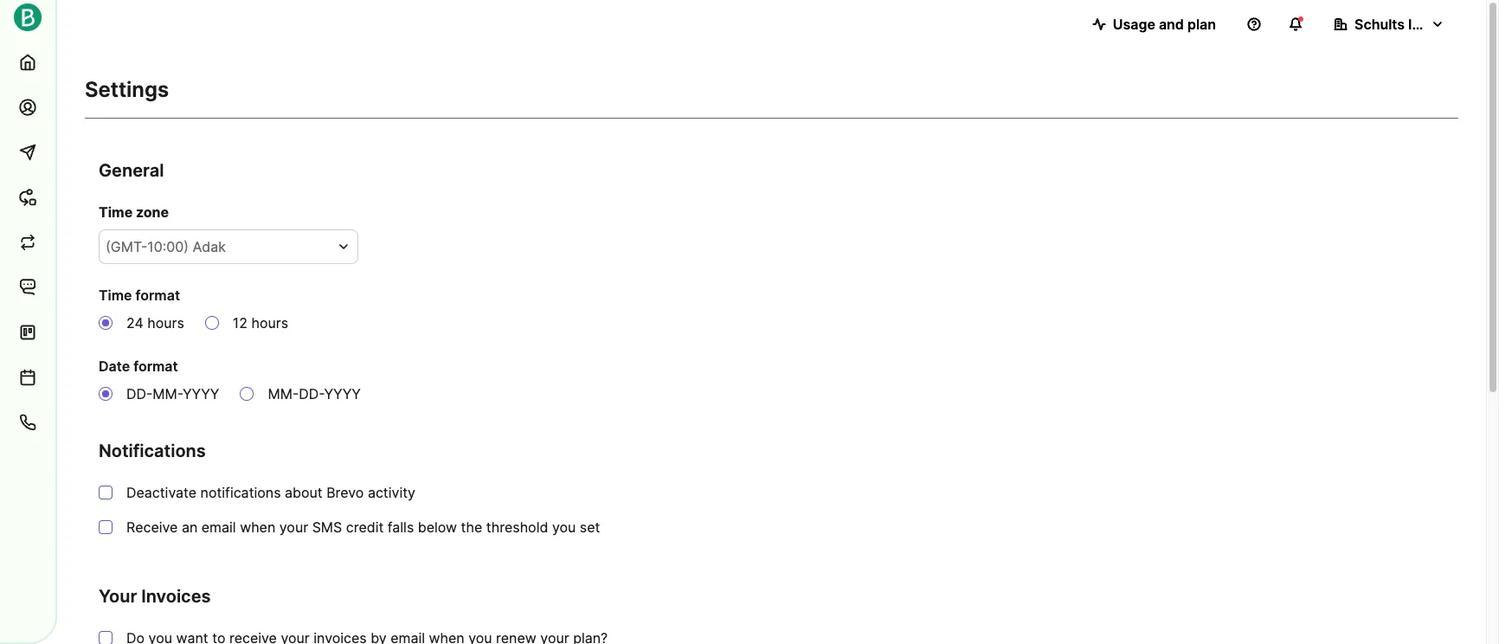 Task type: describe. For each thing, give the bounding box(es) containing it.
schults
[[1355, 16, 1405, 33]]

usage and plan button
[[1079, 7, 1230, 42]]

receive
[[126, 519, 178, 536]]

mm-dd-yyyy
[[268, 385, 361, 403]]

(gmt-
[[106, 238, 148, 255]]

notifications
[[99, 441, 206, 461]]

zone
[[136, 203, 169, 221]]

2 dd- from the left
[[299, 385, 324, 403]]

deactivate
[[126, 484, 197, 501]]

time zone
[[99, 203, 169, 221]]

format for mm-
[[134, 358, 178, 375]]

12
[[233, 314, 248, 332]]

an
[[182, 519, 198, 536]]

dd-mm-yyyy
[[126, 385, 219, 403]]

24
[[126, 314, 143, 332]]

sms
[[312, 519, 342, 536]]

schults inc button
[[1320, 7, 1459, 42]]

deactivate notifications about brevo activity
[[126, 484, 416, 501]]

brevo
[[327, 484, 364, 501]]

none field inside (gmt-10:00)  adak popup button
[[106, 236, 331, 257]]

the
[[461, 519, 483, 536]]

receive an email when your sms credit falls below the threshold you set
[[126, 519, 600, 536]]

10:00)
[[148, 238, 189, 255]]

yyyy for dd-
[[324, 385, 361, 403]]

schults inc
[[1355, 16, 1429, 33]]



Task type: locate. For each thing, give the bounding box(es) containing it.
your
[[279, 519, 308, 536]]

hours right 12
[[251, 314, 288, 332]]

when
[[240, 519, 276, 536]]

your invoices
[[99, 586, 211, 607]]

0 vertical spatial time
[[99, 203, 133, 221]]

2 time from the top
[[99, 287, 132, 304]]

activity
[[368, 484, 416, 501]]

1 horizontal spatial yyyy
[[324, 385, 361, 403]]

1 time from the top
[[99, 203, 133, 221]]

hours for 12 hours
[[251, 314, 288, 332]]

12 hours
[[233, 314, 288, 332]]

plan
[[1188, 16, 1216, 33]]

0 horizontal spatial mm-
[[153, 385, 183, 403]]

date format
[[99, 358, 178, 375]]

time for time zone
[[99, 203, 133, 221]]

0 horizontal spatial yyyy
[[183, 385, 219, 403]]

0 vertical spatial format
[[136, 287, 180, 304]]

invoices
[[141, 586, 211, 607]]

date
[[99, 358, 130, 375]]

time up '24' at the left of the page
[[99, 287, 132, 304]]

1 vertical spatial time
[[99, 287, 132, 304]]

falls
[[388, 519, 414, 536]]

time format
[[99, 287, 180, 304]]

None field
[[106, 236, 331, 257]]

1 yyyy from the left
[[183, 385, 219, 403]]

dd-
[[126, 385, 153, 403], [299, 385, 324, 403]]

time
[[99, 203, 133, 221], [99, 287, 132, 304]]

usage and plan
[[1113, 16, 1216, 33]]

threshold
[[486, 519, 548, 536]]

24 hours
[[126, 314, 184, 332]]

credit
[[346, 519, 384, 536]]

format up 24 hours
[[136, 287, 180, 304]]

1 hours from the left
[[147, 314, 184, 332]]

mm- down '12 hours'
[[268, 385, 299, 403]]

usage
[[1113, 16, 1156, 33]]

time for time format
[[99, 287, 132, 304]]

format for hours
[[136, 287, 180, 304]]

notifications
[[201, 484, 281, 501]]

time up (gmt-
[[99, 203, 133, 221]]

mm-
[[153, 385, 183, 403], [268, 385, 299, 403]]

yyyy
[[183, 385, 219, 403], [324, 385, 361, 403]]

1 horizontal spatial mm-
[[268, 385, 299, 403]]

format
[[136, 287, 180, 304], [134, 358, 178, 375]]

1 dd- from the left
[[126, 385, 153, 403]]

mm- down date format
[[153, 385, 183, 403]]

hours
[[147, 314, 184, 332], [251, 314, 288, 332]]

1 horizontal spatial dd-
[[299, 385, 324, 403]]

set
[[580, 519, 600, 536]]

email
[[202, 519, 236, 536]]

you
[[552, 519, 576, 536]]

yyyy for mm-
[[183, 385, 219, 403]]

2 yyyy from the left
[[324, 385, 361, 403]]

1 vertical spatial format
[[134, 358, 178, 375]]

and
[[1159, 16, 1184, 33]]

hours for 24 hours
[[147, 314, 184, 332]]

adak
[[193, 238, 226, 255]]

below
[[418, 519, 457, 536]]

hours right '24' at the left of the page
[[147, 314, 184, 332]]

1 horizontal spatial hours
[[251, 314, 288, 332]]

format up dd-mm-yyyy
[[134, 358, 178, 375]]

0 horizontal spatial hours
[[147, 314, 184, 332]]

inc
[[1409, 16, 1429, 33]]

0 horizontal spatial dd-
[[126, 385, 153, 403]]

(gmt-10:00)  adak button
[[99, 229, 358, 264]]

2 hours from the left
[[251, 314, 288, 332]]

settings
[[85, 77, 169, 102]]

general
[[99, 160, 164, 181]]

2 mm- from the left
[[268, 385, 299, 403]]

(gmt-10:00)  adak
[[106, 238, 226, 255]]

1 mm- from the left
[[153, 385, 183, 403]]

about
[[285, 484, 323, 501]]

your
[[99, 586, 137, 607]]



Task type: vqa. For each thing, say whether or not it's contained in the screenshot.
"you"
yes



